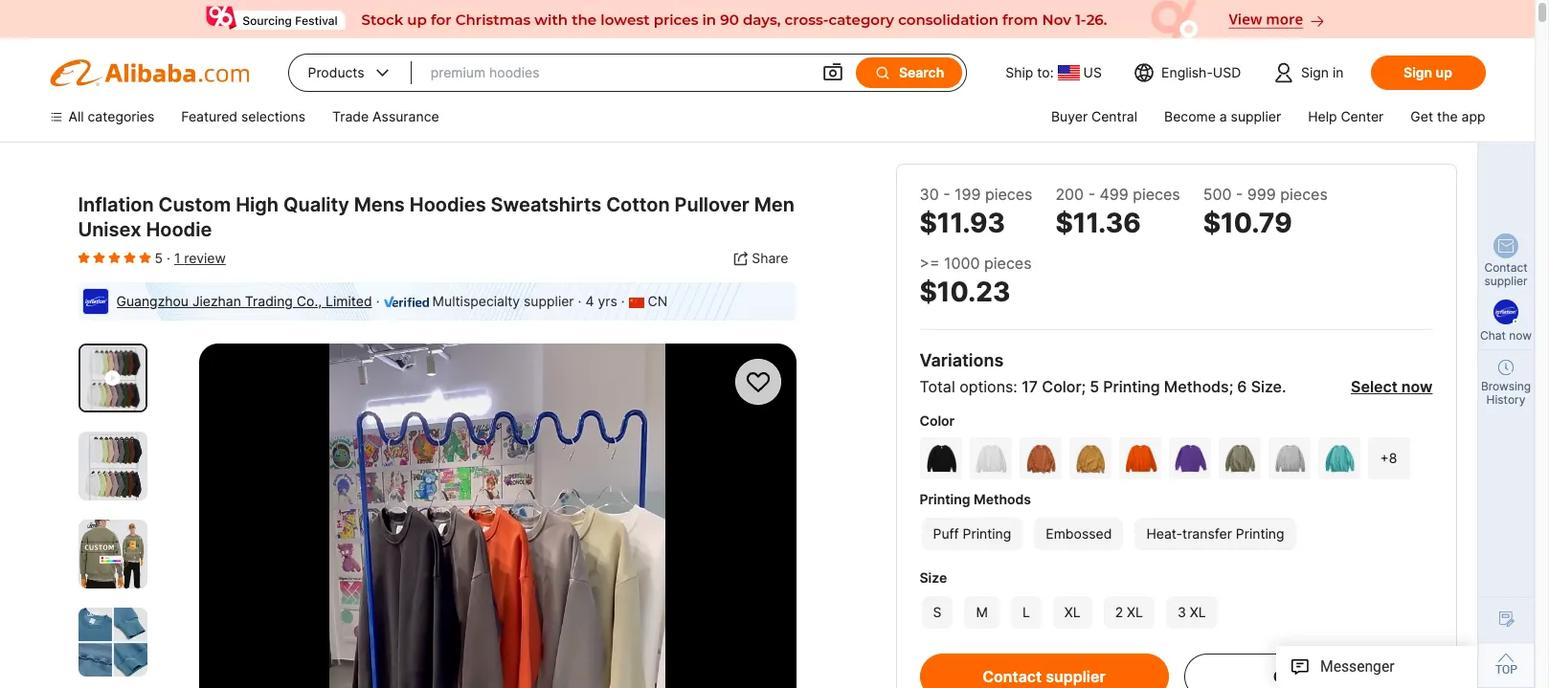 Task type: vqa. For each thing, say whether or not it's contained in the screenshot.


Task type: locate. For each thing, give the bounding box(es) containing it.
trading
[[245, 293, 293, 309]]

2 horizontal spatial -
[[1236, 185, 1244, 204]]

2 horizontal spatial favorites filling image
[[124, 250, 136, 266]]

0 horizontal spatial chat now
[[1274, 668, 1344, 687]]

1 vertical spatial chat now
[[1274, 668, 1344, 687]]

1 sign from the left
[[1302, 64, 1329, 80]]

now
[[1510, 329, 1533, 343], [1402, 377, 1433, 397], [1313, 668, 1344, 687]]

2 horizontal spatial xl
[[1190, 604, 1206, 621]]

sign up
[[1404, 64, 1453, 80]]

guangzhou jiezhan trading co., limited
[[116, 293, 372, 309]]

2 horizontal spatial now
[[1510, 329, 1533, 343]]

- right 30
[[944, 185, 951, 204]]

1 horizontal spatial sign
[[1404, 64, 1433, 80]]

; left 6
[[1229, 377, 1234, 397]]

xl right l at the bottom of page
[[1065, 604, 1081, 621]]

1 vertical spatial contact
[[983, 668, 1042, 687]]

heat-
[[1147, 526, 1183, 542]]

pieces
[[986, 185, 1033, 204], [1133, 185, 1181, 204], [1281, 185, 1328, 204], [985, 254, 1032, 273]]

xl for 2 xl
[[1127, 604, 1144, 621]]

now inside button
[[1313, 668, 1344, 687]]

l
[[1023, 604, 1030, 621]]

size right 6
[[1252, 377, 1282, 397]]

chat now
[[1481, 329, 1533, 343], [1274, 668, 1344, 687]]

- inside the 500 - 999 pieces $10.79
[[1236, 185, 1244, 204]]

2 ; from the left
[[1229, 377, 1234, 397]]

>= 1000 pieces $10.23
[[920, 254, 1032, 308]]

products 
[[308, 63, 392, 82]]

all categories
[[68, 108, 155, 125]]

0 vertical spatial color
[[1042, 377, 1082, 397]]

l link
[[1009, 595, 1044, 631]]

- for $11.36
[[1089, 185, 1096, 204]]

get the app
[[1411, 108, 1486, 125]]

sign left in
[[1302, 64, 1329, 80]]

3 xl link
[[1165, 595, 1220, 631]]

0 horizontal spatial size
[[920, 570, 947, 586]]

sign left up
[[1404, 64, 1433, 80]]

1 horizontal spatial chat now
[[1481, 329, 1533, 343]]

1 horizontal spatial -
[[1089, 185, 1096, 204]]

0 horizontal spatial contact supplier
[[983, 668, 1106, 687]]

30 - 199 pieces $11.93
[[920, 185, 1033, 239]]

heat-transfer printing
[[1147, 526, 1285, 542]]

color down total on the bottom right of the page
[[920, 413, 955, 429]]

english-usd
[[1162, 64, 1242, 80]]

pieces right 499
[[1133, 185, 1181, 204]]

xl for 3 xl
[[1190, 604, 1206, 621]]

3
[[1178, 604, 1187, 621]]

pieces inside 200 - 499 pieces $11.36
[[1133, 185, 1181, 204]]


[[822, 61, 845, 84]]

m link
[[963, 595, 1002, 631]]

pieces right 999 on the top right of page
[[1281, 185, 1328, 204]]

company logo image
[[82, 288, 109, 315]]

methods up the puff printing
[[974, 491, 1032, 508]]

- right 200 at right top
[[1089, 185, 1096, 204]]

ship
[[1006, 64, 1034, 80]]

size
[[1252, 377, 1282, 397], [920, 570, 947, 586]]

select now
[[1351, 377, 1433, 397]]

ship to:
[[1006, 64, 1054, 80]]

xl right '2'
[[1127, 604, 1144, 621]]

1 vertical spatial size
[[920, 570, 947, 586]]

0 horizontal spatial favorites filling image
[[93, 250, 105, 266]]

3 favorites filling image from the left
[[124, 250, 136, 266]]

2 xl from the left
[[1127, 604, 1144, 621]]

english-
[[1162, 64, 1213, 80]]

0 vertical spatial 5
[[155, 250, 163, 266]]

hoodie
[[146, 218, 212, 241]]

become a supplier
[[1165, 108, 1282, 125]]

 search
[[874, 64, 945, 81]]

all
[[68, 108, 84, 125]]

3 xl from the left
[[1190, 604, 1206, 621]]

variations
[[920, 351, 1004, 371]]

1 horizontal spatial favorites filling image
[[109, 250, 120, 266]]

0 horizontal spatial now
[[1313, 668, 1344, 687]]

0 vertical spatial methods
[[1165, 377, 1229, 397]]

0 vertical spatial chat
[[1481, 329, 1507, 343]]

2 favorites filling image from the left
[[109, 250, 120, 266]]

men
[[754, 193, 795, 216]]

5 right 17
[[1090, 377, 1100, 397]]

inflation
[[78, 193, 154, 216]]

pieces inside >= 1000 pieces $10.23
[[985, 254, 1032, 273]]

the
[[1438, 108, 1458, 125]]

1 - from the left
[[944, 185, 951, 204]]

chat
[[1481, 329, 1507, 343], [1274, 668, 1309, 687]]

200 - 499 pieces $11.36
[[1056, 185, 1181, 239]]

1 horizontal spatial now
[[1402, 377, 1433, 397]]

- right 500
[[1236, 185, 1244, 204]]

1 vertical spatial contact supplier
[[983, 668, 1106, 687]]

1 horizontal spatial size
[[1252, 377, 1282, 397]]

favorites filling image
[[93, 250, 105, 266], [109, 250, 120, 266], [124, 250, 136, 266]]

hoodies
[[410, 193, 486, 216]]

0 horizontal spatial -
[[944, 185, 951, 204]]

supplier inside button
[[1046, 668, 1106, 687]]

xl right 3
[[1190, 604, 1206, 621]]

200
[[1056, 185, 1084, 204]]

total
[[920, 377, 956, 397]]

1 horizontal spatial contact supplier
[[1485, 261, 1528, 288]]

1 horizontal spatial ;
[[1229, 377, 1234, 397]]

methods
[[1165, 377, 1229, 397], [974, 491, 1032, 508]]

0 horizontal spatial contact
[[983, 668, 1042, 687]]

pieces right 1000
[[985, 254, 1032, 273]]

5 left 1
[[155, 250, 163, 266]]

contact supplier button
[[920, 654, 1169, 689]]

printing methods
[[920, 491, 1032, 508]]

methods left 6
[[1165, 377, 1229, 397]]

3 - from the left
[[1236, 185, 1244, 204]]

1 vertical spatial chat
[[1274, 668, 1309, 687]]

17
[[1022, 377, 1038, 397]]

1 vertical spatial color
[[920, 413, 955, 429]]

color right 17
[[1042, 377, 1082, 397]]

size up s
[[920, 570, 947, 586]]

heat-transfer printing link
[[1133, 516, 1298, 553]]

1 vertical spatial now
[[1402, 377, 1433, 397]]

1 horizontal spatial xl
[[1127, 604, 1144, 621]]

s link
[[920, 595, 955, 631]]

buyer central
[[1052, 108, 1138, 125]]

$11.36
[[1056, 207, 1141, 239]]

0 horizontal spatial 5
[[155, 250, 163, 266]]

high
[[236, 193, 279, 216]]

favorite image
[[744, 368, 772, 397]]

0 horizontal spatial xl
[[1065, 604, 1081, 621]]

jiezhan
[[192, 293, 241, 309]]

xl
[[1065, 604, 1081, 621], [1127, 604, 1144, 621], [1190, 604, 1206, 621]]

- inside 30 - 199 pieces $11.93
[[944, 185, 951, 204]]

chat now button
[[1184, 654, 1433, 689]]

2 xl link
[[1102, 595, 1157, 631]]

printing inside "link"
[[963, 526, 1012, 542]]

browsing history
[[1482, 379, 1532, 407]]

500
[[1204, 185, 1232, 204]]

pieces inside the 500 - 999 pieces $10.79
[[1281, 185, 1328, 204]]

0 horizontal spatial sign
[[1302, 64, 1329, 80]]

chat now inside chat now button
[[1274, 668, 1344, 687]]

embossed link
[[1033, 516, 1126, 553]]

trade
[[332, 108, 369, 125]]

browsing
[[1482, 379, 1532, 394]]

1 horizontal spatial contact
[[1485, 261, 1528, 275]]

1 horizontal spatial methods
[[1165, 377, 1229, 397]]

us
[[1084, 64, 1102, 80]]

history
[[1487, 393, 1526, 407]]

0 horizontal spatial methods
[[974, 491, 1032, 508]]

1 horizontal spatial color
[[1042, 377, 1082, 397]]

printing
[[1104, 377, 1161, 397], [920, 491, 971, 508], [963, 526, 1012, 542], [1236, 526, 1285, 542]]

pieces for $11.36
[[1133, 185, 1181, 204]]

1 vertical spatial 5
[[1090, 377, 1100, 397]]

;
[[1082, 377, 1086, 397], [1229, 377, 1234, 397]]

- inside 200 - 499 pieces $11.36
[[1089, 185, 1096, 204]]

pieces inside 30 - 199 pieces $11.93
[[986, 185, 1033, 204]]

trade assurance
[[332, 108, 439, 125]]

; right 17
[[1082, 377, 1086, 397]]

-
[[944, 185, 951, 204], [1089, 185, 1096, 204], [1236, 185, 1244, 204]]

2 - from the left
[[1089, 185, 1096, 204]]

puff printing
[[933, 526, 1012, 542]]

2 vertical spatial now
[[1313, 668, 1344, 687]]

play fill image
[[105, 368, 120, 388]]

0 vertical spatial contact
[[1485, 261, 1528, 275]]

help center
[[1308, 108, 1384, 125]]

favorites filling image
[[78, 250, 90, 266], [78, 250, 90, 266], [93, 250, 105, 266], [109, 250, 120, 266], [124, 250, 136, 266], [139, 250, 151, 266], [139, 250, 151, 266]]

pieces for $10.79
[[1281, 185, 1328, 204]]

0 horizontal spatial chat
[[1274, 668, 1309, 687]]

m
[[976, 604, 988, 621]]

pieces right 199
[[986, 185, 1033, 204]]

2 sign from the left
[[1404, 64, 1433, 80]]

1 horizontal spatial chat
[[1481, 329, 1507, 343]]

0 vertical spatial now
[[1510, 329, 1533, 343]]

8
[[1390, 450, 1398, 466]]

999
[[1248, 185, 1277, 204]]

sweatshirts
[[491, 193, 602, 216]]

buyer
[[1052, 108, 1088, 125]]

contact supplier inside button
[[983, 668, 1106, 687]]

contact
[[1485, 261, 1528, 275], [983, 668, 1042, 687]]

central
[[1092, 108, 1138, 125]]

embossed
[[1046, 526, 1112, 542]]

0 horizontal spatial ;
[[1082, 377, 1086, 397]]

select
[[1351, 377, 1398, 397]]



Task type: describe. For each thing, give the bounding box(es) containing it.
in
[[1333, 64, 1344, 80]]

products
[[308, 64, 365, 80]]

transfer
[[1183, 526, 1233, 542]]

1 favorites filling image from the left
[[93, 250, 105, 266]]

chat inside button
[[1274, 668, 1309, 687]]

center
[[1341, 108, 1384, 125]]

app
[[1462, 108, 1486, 125]]

yrs
[[598, 293, 617, 309]]

- for $10.79
[[1236, 185, 1244, 204]]

sign in
[[1302, 64, 1344, 80]]

guangzhou jiezhan trading co., limited link
[[116, 293, 372, 309]]

to:
[[1038, 64, 1054, 80]]

get
[[1411, 108, 1434, 125]]

options:
[[960, 377, 1018, 397]]

1 vertical spatial methods
[[974, 491, 1032, 508]]

1 review
[[174, 250, 226, 266]]

0 vertical spatial contact supplier
[[1485, 261, 1528, 288]]

total options: 17 color ; 5 printing methods ; 6 size .
[[920, 377, 1287, 397]]

$11.93
[[920, 207, 1006, 239]]

.
[[1282, 377, 1287, 397]]

30
[[920, 185, 939, 204]]

+ 8
[[1381, 450, 1398, 466]]

500 - 999 pieces $10.79
[[1204, 185, 1328, 239]]

$10.79
[[1204, 207, 1293, 239]]

categories
[[88, 108, 155, 125]]

help
[[1308, 108, 1338, 125]]

sign for sign up
[[1404, 64, 1433, 80]]

select now link
[[1351, 377, 1433, 397]]

0 horizontal spatial color
[[920, 413, 955, 429]]

+
[[1381, 450, 1390, 466]]

pieces for $11.93
[[986, 185, 1033, 204]]

1 xl from the left
[[1065, 604, 1081, 621]]

1 horizontal spatial 5
[[1090, 377, 1100, 397]]

featured
[[181, 108, 238, 125]]

3 xl
[[1178, 604, 1206, 621]]

guangzhou
[[116, 293, 189, 309]]

search
[[899, 64, 945, 80]]

multispecialty
[[433, 293, 520, 309]]

4
[[586, 293, 594, 309]]

4 yrs
[[586, 293, 617, 309]]

selections
[[241, 108, 306, 125]]

premium hoodies text field
[[431, 56, 803, 90]]

become
[[1165, 108, 1216, 125]]


[[874, 64, 892, 81]]

featured selections
[[181, 108, 306, 125]]

custom
[[159, 193, 231, 216]]

share
[[752, 250, 789, 266]]

pullover
[[675, 193, 750, 216]]

1
[[174, 250, 180, 266]]

limited
[[326, 293, 372, 309]]

assurance
[[373, 108, 439, 125]]

cn
[[648, 293, 668, 309]]

0 vertical spatial chat now
[[1481, 329, 1533, 343]]

1000
[[944, 254, 980, 273]]

mens
[[354, 193, 405, 216]]

6
[[1238, 377, 1247, 397]]

unisex
[[78, 218, 141, 241]]

puff printing link
[[920, 516, 1025, 553]]

review
[[184, 250, 226, 266]]

- for $11.93
[[944, 185, 951, 204]]

s
[[933, 604, 942, 621]]

2 xl
[[1115, 604, 1144, 621]]


[[372, 63, 392, 82]]

sign for sign in
[[1302, 64, 1329, 80]]

contact inside button
[[983, 668, 1042, 687]]

a
[[1220, 108, 1228, 125]]

$10.23
[[920, 276, 1011, 308]]

multispecialty supplier
[[433, 293, 574, 309]]

inflation custom high quality mens hoodies sweatshirts cotton pullover men unisex hoodie
[[78, 193, 795, 241]]

1 ; from the left
[[1082, 377, 1086, 397]]

co.,
[[297, 293, 322, 309]]

0 vertical spatial size
[[1252, 377, 1282, 397]]

usd
[[1213, 64, 1242, 80]]



